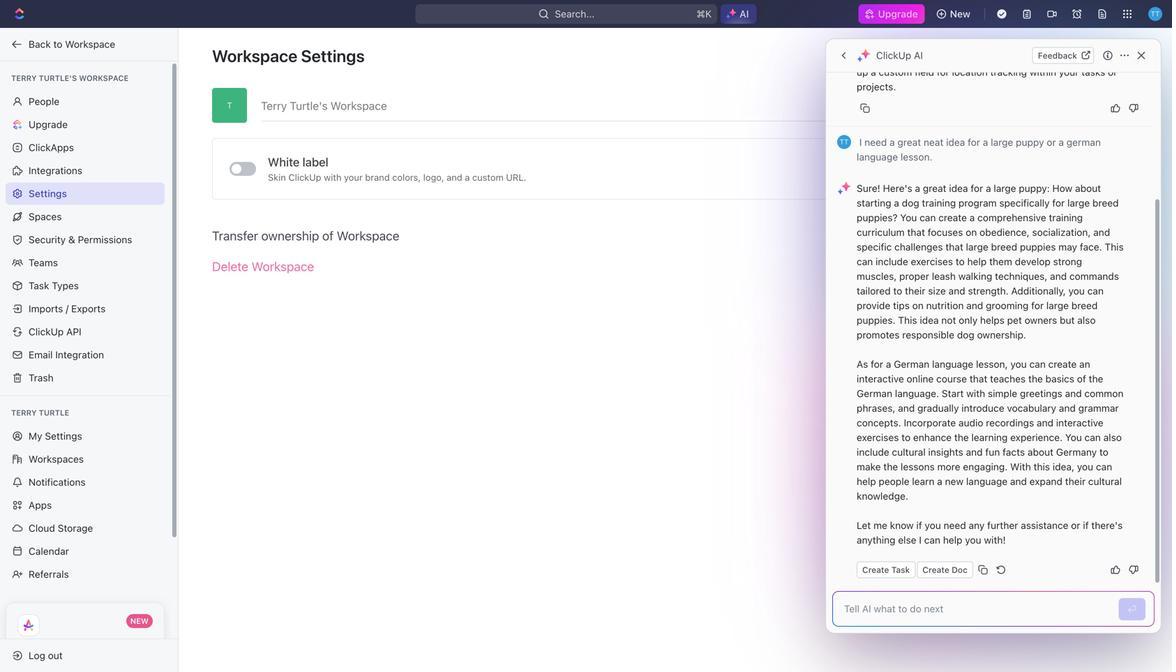 Task type: locate. For each thing, give the bounding box(es) containing it.
0 horizontal spatial need
[[865, 136, 887, 148]]

need inside let me know if you need any further assistance or if there's anything else i can help you with!
[[944, 520, 966, 531]]

their down proper
[[905, 285, 926, 297]]

create
[[939, 212, 967, 223], [1049, 358, 1077, 370]]

great for training
[[923, 182, 947, 194]]

0 vertical spatial you
[[900, 212, 917, 223]]

language up course
[[932, 358, 974, 370]]

walking
[[959, 270, 993, 282]]

large left puppy
[[991, 136, 1014, 148]]

large up specifically
[[994, 182, 1016, 194]]

you up teaches
[[1011, 358, 1027, 370]]

0 horizontal spatial about
[[1028, 446, 1054, 458]]

2 horizontal spatial help
[[968, 256, 987, 267]]

phrases,
[[857, 402, 896, 414]]

t
[[227, 101, 232, 110]]

owners
[[1025, 314, 1057, 326]]

upgrade up clickapps
[[29, 119, 68, 130]]

1 vertical spatial new
[[130, 617, 149, 626]]

create inside "button"
[[923, 565, 950, 575]]

0 horizontal spatial of
[[322, 228, 334, 243]]

great inside i need a great neat idea for a large puppy or a german language lesson.
[[898, 136, 921, 148]]

breed up face.
[[1093, 197, 1119, 209]]

tips
[[893, 300, 910, 311]]

1 horizontal spatial create
[[923, 565, 950, 575]]

1 horizontal spatial need
[[944, 520, 966, 531]]

0 vertical spatial great
[[898, 136, 921, 148]]

0 horizontal spatial their
[[905, 285, 926, 297]]

0 vertical spatial language
[[857, 151, 898, 163]]

2 vertical spatial idea
[[920, 314, 939, 326]]

imports
[[29, 303, 63, 314]]

0 vertical spatial upgrade
[[878, 8, 918, 20]]

1 horizontal spatial clickup
[[289, 172, 321, 183]]

about up the this
[[1028, 446, 1054, 458]]

need up sure!
[[865, 136, 887, 148]]

workspace
[[65, 38, 115, 50], [212, 46, 298, 66], [79, 74, 129, 83], [337, 228, 400, 243], [252, 259, 314, 274]]

and down with
[[1010, 476, 1027, 487]]

1 horizontal spatial that
[[946, 241, 964, 253]]

can down germany
[[1096, 461, 1113, 472]]

0 vertical spatial or
[[1047, 136, 1056, 148]]

create inside button
[[863, 565, 889, 575]]

learning
[[972, 432, 1008, 443]]

include up make
[[857, 446, 890, 458]]

breed up but
[[1072, 300, 1098, 311]]

need inside i need a great neat idea for a large puppy or a german language lesson.
[[865, 136, 887, 148]]

/
[[66, 303, 69, 314]]

great up lesson.
[[898, 136, 921, 148]]

and down strong
[[1050, 270, 1067, 282]]

0 vertical spatial about
[[1075, 182, 1101, 194]]

2 horizontal spatial that
[[970, 373, 988, 385]]

0 horizontal spatial on
[[913, 300, 924, 311]]

include inside as for a german language lesson, you can create an interactive online course that teaches the basics of the german language. start with simple greetings and common phrases, and gradually introduce vocabulary and grammar concepts. incorporate audio recordings and interactive exercises to enhance the learning experience. you can also include cultural insights and fun facts about germany to make the lessons more engaging. with this idea, you can help people learn a new language and expand their cultural knowledge.
[[857, 446, 890, 458]]

0 vertical spatial also
[[1078, 314, 1096, 326]]

0 horizontal spatial create
[[939, 212, 967, 223]]

0 vertical spatial create
[[939, 212, 967, 223]]

ai inside "ai" button
[[740, 8, 749, 20]]

help inside let me know if you need any further assistance or if there's anything else i can help you with!
[[943, 534, 963, 546]]

of right ownership
[[322, 228, 334, 243]]

idea up responsible at right
[[920, 314, 939, 326]]

starting
[[857, 197, 892, 209]]

0 horizontal spatial german
[[857, 388, 893, 399]]

basics
[[1046, 373, 1075, 385]]

1 vertical spatial also
[[1104, 432, 1122, 443]]

on
[[966, 226, 977, 238], [913, 300, 924, 311]]

to inside back to workspace button
[[53, 38, 62, 50]]

logo,
[[423, 172, 444, 183]]

2 vertical spatial language
[[966, 476, 1008, 487]]

1 vertical spatial of
[[1077, 373, 1086, 385]]

1 horizontal spatial create
[[1049, 358, 1077, 370]]

trash
[[29, 372, 54, 383]]

terry up my
[[11, 408, 37, 417]]

1 vertical spatial breed
[[991, 241, 1018, 253]]

need left any
[[944, 520, 966, 531]]

create doc button
[[917, 561, 973, 578]]

a left puppy
[[983, 136, 988, 148]]

create down "anything"
[[863, 565, 889, 575]]

1 vertical spatial on
[[913, 300, 924, 311]]

Team Na﻿me text field
[[261, 88, 1139, 121]]

workspace down ownership
[[252, 259, 314, 274]]

1 vertical spatial this
[[898, 314, 917, 326]]

that down lesson,
[[970, 373, 988, 385]]

0 vertical spatial clickup
[[877, 50, 912, 61]]

on right tips
[[913, 300, 924, 311]]

1 horizontal spatial upgrade
[[878, 8, 918, 20]]

language up sure!
[[857, 151, 898, 163]]

and up face.
[[1094, 226, 1110, 238]]

that
[[908, 226, 925, 238], [946, 241, 964, 253], [970, 373, 988, 385]]

0 horizontal spatial exercises
[[857, 432, 899, 443]]

that down focuses
[[946, 241, 964, 253]]

large up the walking
[[966, 241, 989, 253]]

1 horizontal spatial tt
[[1151, 10, 1160, 18]]

clickapps
[[29, 142, 74, 153]]

⌘k
[[697, 8, 712, 20]]

0 horizontal spatial ai
[[740, 8, 749, 20]]

0 vertical spatial tt
[[1151, 10, 1160, 18]]

i inside let me know if you need any further assistance or if there's anything else i can help you with!
[[919, 534, 922, 546]]

strength.
[[968, 285, 1009, 297]]

0 horizontal spatial i
[[860, 136, 862, 148]]

i inside i need a great neat idea for a large puppy or a german language lesson.
[[860, 136, 862, 148]]

a right as
[[886, 358, 891, 370]]

further
[[988, 520, 1018, 531]]

1 horizontal spatial german
[[894, 358, 930, 370]]

cultural down germany
[[1089, 476, 1122, 487]]

you up challenges
[[900, 212, 917, 223]]

0 vertical spatial help
[[968, 256, 987, 267]]

helps
[[980, 314, 1005, 326]]

1 horizontal spatial you
[[1066, 432, 1082, 443]]

for inside i need a great neat idea for a large puppy or a german language lesson.
[[968, 136, 981, 148]]

lesson.
[[901, 151, 933, 163]]

this down tips
[[898, 314, 917, 326]]

task down else at the right bottom
[[892, 565, 910, 575]]

training up focuses
[[922, 197, 956, 209]]

1 vertical spatial help
[[857, 476, 876, 487]]

if right know
[[917, 520, 922, 531]]

here's
[[883, 182, 913, 194]]

my settings
[[29, 430, 82, 442]]

imports / exports link
[[6, 298, 165, 320]]

upgrade link down "people" link
[[6, 113, 165, 136]]

security
[[29, 234, 66, 245]]

insights
[[928, 446, 964, 458]]

or right puppy
[[1047, 136, 1056, 148]]

engaging.
[[963, 461, 1008, 472]]

2 horizontal spatial clickup
[[877, 50, 912, 61]]

0 vertical spatial idea
[[946, 136, 965, 148]]

interactive down grammar
[[1056, 417, 1104, 428]]

⏎ button
[[1119, 598, 1146, 620]]

permissions
[[78, 234, 132, 245]]

if left the there's
[[1083, 520, 1089, 531]]

1 vertical spatial with
[[967, 388, 986, 399]]

0 horizontal spatial clickup
[[29, 326, 64, 337]]

of inside button
[[322, 228, 334, 243]]

help up "doc" on the bottom right of the page
[[943, 534, 963, 546]]

language
[[857, 151, 898, 163], [932, 358, 974, 370], [966, 476, 1008, 487]]

also inside sure! here's a great idea for a large puppy: how about starting a dog training program specifically for large breed puppies? you can create a comprehensive training curriculum that focuses on obedience, socialization, and specific challenges that large breed puppies may face. this can include exercises to help them develop strong muscles, proper leash walking techniques, and commands tailored to their size and strength. additionally, you can provide tips on nutrition and grooming for large breed puppies. this idea not only helps pet owners but also promotes responsible dog ownership.
[[1078, 314, 1096, 326]]

0 vertical spatial german
[[894, 358, 930, 370]]

email integration link
[[6, 344, 165, 366]]

terry up people
[[11, 74, 37, 83]]

1 vertical spatial i
[[919, 534, 922, 546]]

create
[[863, 565, 889, 575], [923, 565, 950, 575]]

or
[[1047, 136, 1056, 148], [1071, 520, 1081, 531]]

help inside sure! here's a great idea for a large puppy: how about starting a dog training program specifically for large breed puppies? you can create a comprehensive training curriculum that focuses on obedience, socialization, and specific challenges that large breed puppies may face. this can include exercises to help them develop strong muscles, proper leash walking techniques, and commands tailored to their size and strength. additionally, you can provide tips on nutrition and grooming for large breed puppies. this idea not only helps pet owners but also promotes responsible dog ownership.
[[968, 256, 987, 267]]

0 horizontal spatial new
[[130, 617, 149, 626]]

idea right 'neat'
[[946, 136, 965, 148]]

out
[[48, 650, 63, 661]]

upgrade link
[[859, 4, 925, 24], [6, 113, 165, 136]]

germany
[[1056, 446, 1097, 458]]

1 horizontal spatial upgrade link
[[859, 4, 925, 24]]

start
[[942, 388, 964, 399]]

i need a great neat idea for a large puppy or a german language lesson.
[[857, 136, 1104, 163]]

cultural up 'lessons'
[[892, 446, 926, 458]]

0 horizontal spatial or
[[1047, 136, 1056, 148]]

can down specific
[[857, 256, 873, 267]]

custom
[[472, 172, 504, 183]]

0 horizontal spatial help
[[857, 476, 876, 487]]

exercises up leash
[[911, 256, 953, 267]]

and
[[447, 172, 462, 183], [1094, 226, 1110, 238], [1050, 270, 1067, 282], [949, 285, 966, 297], [967, 300, 983, 311], [1065, 388, 1082, 399], [898, 402, 915, 414], [1059, 402, 1076, 414], [1037, 417, 1054, 428], [966, 446, 983, 458], [1010, 476, 1027, 487]]

for right 'neat'
[[968, 136, 981, 148]]

interactive down as
[[857, 373, 904, 385]]

1 vertical spatial upgrade link
[[6, 113, 165, 136]]

1 vertical spatial that
[[946, 241, 964, 253]]

0 vertical spatial on
[[966, 226, 977, 238]]

1 vertical spatial language
[[932, 358, 974, 370]]

settings inside my settings link
[[45, 430, 82, 442]]

0 vertical spatial cultural
[[892, 446, 926, 458]]

include up muscles,
[[876, 256, 908, 267]]

and up nutrition
[[949, 285, 966, 297]]

the up greetings at bottom
[[1029, 373, 1043, 385]]

1 vertical spatial cultural
[[1089, 476, 1122, 487]]

my
[[29, 430, 42, 442]]

you up germany
[[1066, 432, 1082, 443]]

for right as
[[871, 358, 884, 370]]

1 horizontal spatial this
[[1105, 241, 1124, 253]]

this right face.
[[1105, 241, 1124, 253]]

1 horizontal spatial with
[[967, 388, 986, 399]]

breed down obedience,
[[991, 241, 1018, 253]]

to right back
[[53, 38, 62, 50]]

1 vertical spatial include
[[857, 446, 890, 458]]

security & permissions link
[[6, 229, 165, 251]]

expand
[[1030, 476, 1063, 487]]

large up but
[[1047, 300, 1069, 311]]

0 vertical spatial exercises
[[911, 256, 953, 267]]

you inside sure! here's a great idea for a large puppy: how about starting a dog training program specifically for large breed puppies? you can create a comprehensive training curriculum that focuses on obedience, socialization, and specific challenges that large breed puppies may face. this can include exercises to help them develop strong muscles, proper leash walking techniques, and commands tailored to their size and strength. additionally, you can provide tips on nutrition and grooming for large breed puppies. this idea not only helps pet owners but also promotes responsible dog ownership.
[[900, 212, 917, 223]]

1 if from the left
[[917, 520, 922, 531]]

also down grammar
[[1104, 432, 1122, 443]]

referrals link
[[6, 563, 165, 586]]

to up tips
[[894, 285, 903, 297]]

with inside as for a german language lesson, you can create an interactive online course that teaches the basics of the german language. start with simple greetings and common phrases, and gradually introduce vocabulary and grammar concepts. incorporate audio recordings and interactive exercises to enhance the learning experience. you can also include cultural insights and fun facts about germany to make the lessons more engaging. with this idea, you can help people learn a new language and expand their cultural knowledge.
[[967, 388, 986, 399]]

1 horizontal spatial i
[[919, 534, 922, 546]]

1 vertical spatial tt
[[840, 138, 849, 146]]

1 horizontal spatial about
[[1075, 182, 1101, 194]]

cloud
[[29, 522, 55, 534]]

dog down only
[[957, 329, 975, 341]]

only
[[959, 314, 978, 326]]

training up socialization,
[[1049, 212, 1083, 223]]

2 create from the left
[[923, 565, 950, 575]]

with inside white label skin clickup with your brand colors, logo, and a custom url.
[[324, 172, 342, 183]]

the up people on the bottom right
[[884, 461, 898, 472]]

1 vertical spatial dog
[[957, 329, 975, 341]]

2 terry from the top
[[11, 408, 37, 417]]

workspace down brand
[[337, 228, 400, 243]]

apps link
[[6, 494, 165, 516]]

with
[[324, 172, 342, 183], [967, 388, 986, 399]]

workspace up terry turtle's workspace
[[65, 38, 115, 50]]

1 vertical spatial settings
[[29, 188, 67, 199]]

and right logo,
[[447, 172, 462, 183]]

make
[[857, 461, 881, 472]]

1 horizontal spatial if
[[1083, 520, 1089, 531]]

create for create doc
[[923, 565, 950, 575]]

terry turtle's workspace
[[11, 74, 129, 83]]

that inside as for a german language lesson, you can create an interactive online course that teaches the basics of the german language. start with simple greetings and common phrases, and gradually introduce vocabulary and grammar concepts. incorporate audio recordings and interactive exercises to enhance the learning experience. you can also include cultural insights and fun facts about germany to make the lessons more engaging. with this idea, you can help people learn a new language and expand their cultural knowledge.
[[970, 373, 988, 385]]

integrations
[[29, 165, 82, 176]]

1 create from the left
[[863, 565, 889, 575]]

recordings
[[986, 417, 1034, 428]]

you down commands
[[1069, 285, 1085, 297]]

let
[[857, 520, 871, 531]]

clickup for clickup api
[[29, 326, 64, 337]]

1 vertical spatial about
[[1028, 446, 1054, 458]]

1 vertical spatial create
[[1049, 358, 1077, 370]]

back to workspace button
[[6, 33, 165, 55]]

also inside as for a german language lesson, you can create an interactive online course that teaches the basics of the german language. start with simple greetings and common phrases, and gradually introduce vocabulary and grammar concepts. incorporate audio recordings and interactive exercises to enhance the learning experience. you can also include cultural insights and fun facts about germany to make the lessons more engaging. with this idea, you can help people learn a new language and expand their cultural knowledge.
[[1104, 432, 1122, 443]]

language inside i need a great neat idea for a large puppy or a german language lesson.
[[857, 151, 898, 163]]

about inside as for a german language lesson, you can create an interactive online course that teaches the basics of the german language. start with simple greetings and common phrases, and gradually introduce vocabulary and grammar concepts. incorporate audio recordings and interactive exercises to enhance the learning experience. you can also include cultural insights and fun facts about germany to make the lessons more engaging. with this idea, you can help people learn a new language and expand their cultural knowledge.
[[1028, 446, 1054, 458]]

people
[[29, 96, 59, 107]]

gradually
[[918, 402, 959, 414]]

1 horizontal spatial help
[[943, 534, 963, 546]]

german
[[894, 358, 930, 370], [857, 388, 893, 399]]

large inside i need a great neat idea for a large puppy or a german language lesson.
[[991, 136, 1014, 148]]

provide
[[857, 300, 891, 311]]

a left custom at the top left of the page
[[465, 172, 470, 183]]

0 horizontal spatial this
[[898, 314, 917, 326]]

2 vertical spatial that
[[970, 373, 988, 385]]

1 horizontal spatial exercises
[[911, 256, 953, 267]]

exercises inside as for a german language lesson, you can create an interactive online course that teaches the basics of the german language. start with simple greetings and common phrases, and gradually introduce vocabulary and grammar concepts. incorporate audio recordings and interactive exercises to enhance the learning experience. you can also include cultural insights and fun facts about germany to make the lessons more engaging. with this idea, you can help people learn a new language and expand their cultural knowledge.
[[857, 432, 899, 443]]

1 horizontal spatial training
[[1049, 212, 1083, 223]]

assistance
[[1021, 520, 1069, 531]]

a left 'neat'
[[890, 136, 895, 148]]

additionally,
[[1012, 285, 1066, 297]]

notifications link
[[6, 471, 165, 493]]

you inside sure! here's a great idea for a large puppy: how about starting a dog training program specifically for large breed puppies? you can create a comprehensive training curriculum that focuses on obedience, socialization, and specific challenges that large breed puppies may face. this can include exercises to help them develop strong muscles, proper leash walking techniques, and commands tailored to their size and strength. additionally, you can provide tips on nutrition and grooming for large breed puppies. this idea not only helps pet owners but also promotes responsible dog ownership.
[[1069, 285, 1085, 297]]

with left the your
[[324, 172, 342, 183]]

create for create task
[[863, 565, 889, 575]]

need
[[865, 136, 887, 148], [944, 520, 966, 531]]

create doc
[[923, 565, 968, 575]]

1 vertical spatial or
[[1071, 520, 1081, 531]]

0 horizontal spatial training
[[922, 197, 956, 209]]

2 vertical spatial clickup
[[29, 326, 64, 337]]

great inside sure! here's a great idea for a large puppy: how about starting a dog training program specifically for large breed puppies? you can create a comprehensive training curriculum that focuses on obedience, socialization, and specific challenges that large breed puppies may face. this can include exercises to help them develop strong muscles, proper leash walking techniques, and commands tailored to their size and strength. additionally, you can provide tips on nutrition and grooming for large breed puppies. this idea not only helps pet owners but also promotes responsible dog ownership.
[[923, 182, 947, 194]]

also right but
[[1078, 314, 1096, 326]]

for down the how
[[1053, 197, 1065, 209]]

1 terry from the top
[[11, 74, 37, 83]]

about
[[1075, 182, 1101, 194], [1028, 446, 1054, 458]]

1 vertical spatial exercises
[[857, 432, 899, 443]]

can right else at the right bottom
[[924, 534, 941, 546]]

for up program
[[971, 182, 983, 194]]

0 vertical spatial include
[[876, 256, 908, 267]]

upgrade link up clickup ai
[[859, 4, 925, 24]]

workspace inside 'button'
[[252, 259, 314, 274]]

1 vertical spatial task
[[892, 565, 910, 575]]

idea,
[[1053, 461, 1075, 472]]

puppy:
[[1019, 182, 1050, 194]]

0 horizontal spatial great
[[898, 136, 921, 148]]

idea up program
[[949, 182, 968, 194]]

0 horizontal spatial also
[[1078, 314, 1096, 326]]

1 vertical spatial you
[[1066, 432, 1082, 443]]

specifically
[[1000, 197, 1050, 209]]

new inside button
[[950, 8, 971, 20]]

face.
[[1080, 241, 1102, 253]]

responsible
[[903, 329, 955, 341]]

about right the how
[[1075, 182, 1101, 194]]

neat
[[924, 136, 944, 148]]

2 if from the left
[[1083, 520, 1089, 531]]

delete workspace button
[[212, 251, 314, 282]]

if
[[917, 520, 922, 531], [1083, 520, 1089, 531]]

create up basics
[[1049, 358, 1077, 370]]

can down commands
[[1088, 285, 1104, 297]]

their down idea,
[[1065, 476, 1086, 487]]

on right focuses
[[966, 226, 977, 238]]

with up introduce
[[967, 388, 986, 399]]

that up challenges
[[908, 226, 925, 238]]

i up sure!
[[860, 136, 862, 148]]

create inside as for a german language lesson, you can create an interactive online course that teaches the basics of the german language. start with simple greetings and common phrases, and gradually introduce vocabulary and grammar concepts. incorporate audio recordings and interactive exercises to enhance the learning experience. you can also include cultural insights and fun facts about germany to make the lessons more engaging. with this idea, you can help people learn a new language and expand their cultural knowledge.
[[1049, 358, 1077, 370]]

help
[[968, 256, 987, 267], [857, 476, 876, 487], [943, 534, 963, 546]]

task types
[[29, 280, 79, 291]]

0 vertical spatial i
[[860, 136, 862, 148]]

1 vertical spatial their
[[1065, 476, 1086, 487]]

and down greetings at bottom
[[1059, 402, 1076, 414]]

0 horizontal spatial dog
[[902, 197, 920, 209]]

0 vertical spatial of
[[322, 228, 334, 243]]

1 horizontal spatial also
[[1104, 432, 1122, 443]]

puppies?
[[857, 212, 898, 223]]

1 vertical spatial clickup
[[289, 172, 321, 183]]

search...
[[555, 8, 595, 20]]



Task type: describe. For each thing, give the bounding box(es) containing it.
apps
[[29, 499, 52, 511]]

vocabulary
[[1007, 402, 1057, 414]]

transfer ownership of workspace button
[[212, 221, 400, 251]]

saved
[[1051, 244, 1087, 259]]

a up program
[[986, 182, 991, 194]]

0 vertical spatial dog
[[902, 197, 920, 209]]

1 horizontal spatial on
[[966, 226, 977, 238]]

the down audio
[[955, 432, 969, 443]]

notifications
[[29, 476, 86, 488]]

about inside sure! here's a great idea for a large puppy: how about starting a dog training program specifically for large breed puppies? you can create a comprehensive training curriculum that focuses on obedience, socialization, and specific challenges that large breed puppies may face. this can include exercises to help them develop strong muscles, proper leash walking techniques, and commands tailored to their size and strength. additionally, you can provide tips on nutrition and grooming for large breed puppies. this idea not only helps pet owners but also promotes responsible dog ownership.
[[1075, 182, 1101, 194]]

clickup inside white label skin clickup with your brand colors, logo, and a custom url.
[[289, 172, 321, 183]]

and down basics
[[1065, 388, 1082, 399]]

tailored
[[857, 285, 891, 297]]

delete
[[212, 259, 248, 274]]

concepts.
[[857, 417, 901, 428]]

knowledge.
[[857, 490, 909, 502]]

task inside button
[[892, 565, 910, 575]]

transfer ownership of workspace
[[212, 228, 400, 243]]

2 vertical spatial breed
[[1072, 300, 1098, 311]]

url.
[[506, 172, 526, 183]]

turtle
[[39, 408, 69, 417]]

you inside as for a german language lesson, you can create an interactive online course that teaches the basics of the german language. start with simple greetings and common phrases, and gradually introduce vocabulary and grammar concepts. incorporate audio recordings and interactive exercises to enhance the learning experience. you can also include cultural insights and fun facts about germany to make the lessons more engaging. with this idea, you can help people learn a new language and expand their cultural knowledge.
[[1066, 432, 1082, 443]]

1 horizontal spatial dog
[[957, 329, 975, 341]]

0 vertical spatial this
[[1105, 241, 1124, 253]]

workspace up "people" link
[[79, 74, 129, 83]]

settings for my
[[45, 430, 82, 442]]

to up the walking
[[956, 256, 965, 267]]

course
[[937, 373, 967, 385]]

let me know if you need any further assistance or if there's anything else i can help you with!
[[857, 520, 1126, 546]]

clickup ai
[[877, 50, 923, 61]]

doc
[[952, 565, 968, 575]]

log out button
[[6, 644, 166, 667]]

large down the how
[[1068, 197, 1090, 209]]

terry turtle
[[11, 408, 69, 417]]

calendar link
[[6, 540, 165, 562]]

grooming
[[986, 300, 1029, 311]]

my settings link
[[6, 425, 165, 447]]

of inside as for a german language lesson, you can create an interactive online course that teaches the basics of the german language. start with simple greetings and common phrases, and gradually introduce vocabulary and grammar concepts. incorporate audio recordings and interactive exercises to enhance the learning experience. you can also include cultural insights and fun facts about germany to make the lessons more engaging. with this idea, you can help people learn a new language and expand their cultural knowledge.
[[1077, 373, 1086, 385]]

teaches
[[990, 373, 1026, 385]]

and down language.
[[898, 402, 915, 414]]

0 vertical spatial interactive
[[857, 373, 904, 385]]

email
[[29, 349, 53, 360]]

exercises inside sure! here's a great idea for a large puppy: how about starting a dog training program specifically for large breed puppies? you can create a comprehensive training curriculum that focuses on obedience, socialization, and specific challenges that large breed puppies may face. this can include exercises to help them develop strong muscles, proper leash walking techniques, and commands tailored to their size and strength. additionally, you can provide tips on nutrition and grooming for large breed puppies. this idea not only helps pet owners but also promotes responsible dog ownership.
[[911, 256, 953, 267]]

transfer ownership of workspace button
[[212, 221, 400, 251]]

include inside sure! here's a great idea for a large puppy: how about starting a dog training program specifically for large breed puppies? you can create a comprehensive training curriculum that focuses on obedience, socialization, and specific challenges that large breed puppies may face. this can include exercises to help them develop strong muscles, proper leash walking techniques, and commands tailored to their size and strength. additionally, you can provide tips on nutrition and grooming for large breed puppies. this idea not only helps pet owners but also promotes responsible dog ownership.
[[876, 256, 908, 267]]

can up focuses
[[920, 212, 936, 223]]

their inside sure! here's a great idea for a large puppy: how about starting a dog training program specifically for large breed puppies? you can create a comprehensive training curriculum that focuses on obedience, socialization, and specific challenges that large breed puppies may face. this can include exercises to help them develop strong muscles, proper leash walking techniques, and commands tailored to their size and strength. additionally, you can provide tips on nutrition and grooming for large breed puppies. this idea not only helps pet owners but also promotes responsible dog ownership.
[[905, 285, 926, 297]]

label
[[303, 155, 328, 169]]

0 horizontal spatial task
[[29, 280, 49, 291]]

and up experience. on the right bottom of page
[[1037, 417, 1054, 428]]

ownership
[[261, 228, 319, 243]]

back
[[29, 38, 51, 50]]

0 horizontal spatial upgrade link
[[6, 113, 165, 136]]

program
[[959, 197, 997, 209]]

may
[[1059, 241, 1078, 253]]

back to workspace
[[29, 38, 115, 50]]

ownership.
[[977, 329, 1026, 341]]

1 horizontal spatial cultural
[[1089, 476, 1122, 487]]

can up basics
[[1030, 358, 1046, 370]]

types
[[52, 280, 79, 291]]

curriculum
[[857, 226, 905, 238]]

enhance
[[913, 432, 952, 443]]

email integration
[[29, 349, 104, 360]]

workspaces
[[29, 453, 84, 465]]

language.
[[895, 388, 939, 399]]

or inside i need a great neat idea for a large puppy or a german language lesson.
[[1047, 136, 1056, 148]]

1 vertical spatial upgrade
[[29, 119, 68, 130]]

you down any
[[965, 534, 982, 546]]

clickup for clickup ai
[[877, 50, 912, 61]]

you down germany
[[1077, 461, 1094, 472]]

settings for workspace
[[301, 46, 365, 66]]

0 vertical spatial training
[[922, 197, 956, 209]]

and up the engaging. in the right bottom of the page
[[966, 446, 983, 458]]

1 vertical spatial german
[[857, 388, 893, 399]]

create inside sure! here's a great idea for a large puppy: how about starting a dog training program specifically for large breed puppies? you can create a comprehensive training curriculum that focuses on obedience, socialization, and specific challenges that large breed puppies may face. this can include exercises to help them develop strong muscles, proper leash walking techniques, and commands tailored to their size and strength. additionally, you can provide tips on nutrition and grooming for large breed puppies. this idea not only helps pet owners but also promotes responsible dog ownership.
[[939, 212, 967, 223]]

Tell AI what to do next text field
[[844, 602, 1110, 616]]

great for lesson.
[[898, 136, 921, 148]]

&
[[68, 234, 75, 245]]

0 horizontal spatial that
[[908, 226, 925, 238]]

1 vertical spatial ai
[[914, 50, 923, 61]]

experience.
[[1011, 432, 1063, 443]]

can up germany
[[1085, 432, 1101, 443]]

promotes
[[857, 329, 900, 341]]

0 horizontal spatial tt
[[840, 138, 849, 146]]

german
[[1067, 136, 1101, 148]]

strong
[[1053, 256, 1082, 267]]

a right here's
[[915, 182, 921, 194]]

comprehensive
[[978, 212, 1047, 223]]

skin
[[268, 172, 286, 183]]

clickapps link
[[6, 136, 165, 159]]

feedback button
[[1033, 47, 1094, 64]]

create task
[[863, 565, 910, 575]]

leash
[[932, 270, 956, 282]]

1 vertical spatial interactive
[[1056, 417, 1104, 428]]

spaces link
[[6, 206, 165, 228]]

the up common
[[1089, 373, 1104, 385]]

and up only
[[967, 300, 983, 311]]

a down here's
[[894, 197, 900, 209]]

you right know
[[925, 520, 941, 531]]

online
[[907, 373, 934, 385]]

simple
[[988, 388, 1018, 399]]

calendar
[[29, 545, 69, 557]]

for down additionally,
[[1032, 300, 1044, 311]]

cloud storage
[[29, 522, 93, 534]]

challenges
[[895, 241, 943, 253]]

and inside white label skin clickup with your brand colors, logo, and a custom url.
[[447, 172, 462, 183]]

their inside as for a german language lesson, you can create an interactive online course that teaches the basics of the german language. start with simple greetings and common phrases, and gradually introduce vocabulary and grammar concepts. incorporate audio recordings and interactive exercises to enhance the learning experience. you can also include cultural insights and fun facts about germany to make the lessons more engaging. with this idea, you can help people learn a new language and expand their cultural knowledge.
[[1065, 476, 1086, 487]]

1 vertical spatial idea
[[949, 182, 968, 194]]

a inside white label skin clickup with your brand colors, logo, and a custom url.
[[465, 172, 470, 183]]

else
[[898, 534, 917, 546]]

a down program
[[970, 212, 975, 223]]

them
[[990, 256, 1013, 267]]

feedback
[[1038, 51, 1077, 60]]

referrals
[[29, 568, 69, 580]]

1 vertical spatial training
[[1049, 212, 1083, 223]]

api
[[66, 326, 81, 337]]

tt inside dropdown button
[[1151, 10, 1160, 18]]

sure! here's a great idea for a large puppy: how about starting a dog training program specifically for large breed puppies? you can create a comprehensive training curriculum that focuses on obedience, socialization, and specific challenges that large breed puppies may face. this can include exercises to help them develop strong muscles, proper leash walking techniques, and commands tailored to their size and strength. additionally, you can provide tips on nutrition and grooming for large breed puppies. this idea not only helps pet owners but also promotes responsible dog ownership.
[[857, 182, 1127, 341]]

or inside let me know if you need any further assistance or if there's anything else i can help you with!
[[1071, 520, 1081, 531]]

not
[[942, 314, 956, 326]]

brand
[[365, 172, 390, 183]]

exports
[[71, 303, 106, 314]]

workspaces link
[[6, 448, 165, 470]]

idea inside i need a great neat idea for a large puppy or a german language lesson.
[[946, 136, 965, 148]]

delete workspace
[[212, 259, 314, 274]]

terry for my settings
[[11, 408, 37, 417]]

to left enhance
[[902, 432, 911, 443]]

0 vertical spatial breed
[[1093, 197, 1119, 209]]

log out
[[29, 650, 63, 661]]

to right germany
[[1100, 446, 1109, 458]]

a left the german
[[1059, 136, 1064, 148]]

for inside as for a german language lesson, you can create an interactive online course that teaches the basics of the german language. start with simple greetings and common phrases, and gradually introduce vocabulary and grammar concepts. incorporate audio recordings and interactive exercises to enhance the learning experience. you can also include cultural insights and fun facts about germany to make the lessons more engaging. with this idea, you can help people learn a new language and expand their cultural knowledge.
[[871, 358, 884, 370]]

help inside as for a german language lesson, you can create an interactive online course that teaches the basics of the german language. start with simple greetings and common phrases, and gradually introduce vocabulary and grammar concepts. incorporate audio recordings and interactive exercises to enhance the learning experience. you can also include cultural insights and fun facts about germany to make the lessons more engaging. with this idea, you can help people learn a new language and expand their cultural knowledge.
[[857, 476, 876, 487]]

storage
[[58, 522, 93, 534]]

workspace up t
[[212, 46, 298, 66]]

sure!
[[857, 182, 881, 194]]

puppies
[[1020, 241, 1056, 253]]

with
[[1011, 461, 1031, 472]]

can inside let me know if you need any further assistance or if there's anything else i can help you with!
[[924, 534, 941, 546]]

settings inside settings link
[[29, 188, 67, 199]]

muscles,
[[857, 270, 897, 282]]

white
[[268, 155, 300, 169]]

learn
[[912, 476, 935, 487]]

a left new
[[937, 476, 943, 487]]

terry for people
[[11, 74, 37, 83]]

⏎
[[1128, 603, 1138, 615]]

obedience,
[[980, 226, 1030, 238]]

workspace inside dropdown button
[[337, 228, 400, 243]]



Task type: vqa. For each thing, say whether or not it's contained in the screenshot.
'call'
no



